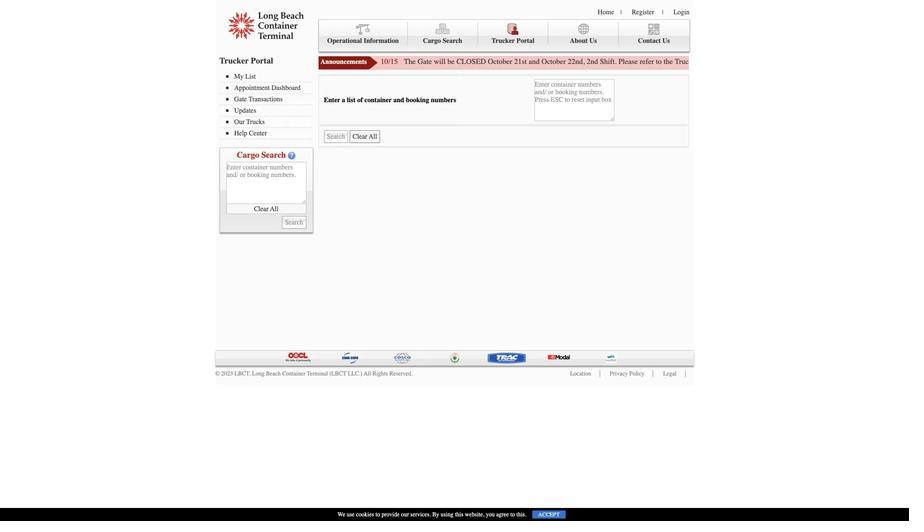 Task type: locate. For each thing, give the bounding box(es) containing it.
1 horizontal spatial trucker portal
[[492, 37, 535, 45]]

1 horizontal spatial menu bar
[[318, 19, 690, 52]]

1 vertical spatial trucker portal
[[220, 56, 273, 66]]

1 horizontal spatial the
[[842, 57, 851, 66]]

all right llc.)
[[364, 370, 371, 378]]

to left this.
[[511, 511, 515, 519]]

all
[[270, 205, 279, 213], [364, 370, 371, 378]]

trucker portal
[[492, 37, 535, 45], [220, 56, 273, 66]]

legal
[[663, 370, 677, 378]]

1 horizontal spatial to
[[511, 511, 515, 519]]

to right refer
[[656, 57, 662, 66]]

and left booking at the left of page
[[393, 96, 404, 104]]

us for about us
[[590, 37, 597, 45]]

login link
[[674, 8, 690, 16]]

2023
[[221, 370, 233, 378]]

1 horizontal spatial october
[[542, 57, 566, 66]]

0 horizontal spatial portal
[[251, 56, 273, 66]]

gate up the updates
[[234, 96, 247, 103]]

0 horizontal spatial all
[[270, 205, 279, 213]]

10/15
[[381, 57, 398, 66]]

clear all
[[254, 205, 279, 213]]

0 vertical spatial cargo
[[423, 37, 441, 45]]

location
[[570, 370, 591, 378]]

updates link
[[226, 107, 312, 115]]

2 us from the left
[[663, 37, 670, 45]]

0 vertical spatial portal
[[517, 37, 535, 45]]

0 horizontal spatial cargo search
[[237, 150, 286, 160]]

help
[[234, 130, 247, 137]]

1 horizontal spatial cargo
[[423, 37, 441, 45]]

october left the 22nd,
[[542, 57, 566, 66]]

operational information
[[327, 37, 399, 45]]

october left 21st
[[488, 57, 512, 66]]

0 vertical spatial cargo search
[[423, 37, 462, 45]]

reserved.
[[389, 370, 413, 378]]

0 horizontal spatial trucker portal
[[220, 56, 273, 66]]

0 horizontal spatial cargo
[[237, 150, 259, 160]]

0 vertical spatial trucker
[[492, 37, 515, 45]]

gate
[[418, 57, 432, 66], [695, 57, 709, 66], [234, 96, 247, 103]]

cargo down 'help'
[[237, 150, 259, 160]]

Enter container numbers and/ or booking numbers.  text field
[[226, 162, 306, 204]]

page
[[746, 57, 760, 66]]

1 horizontal spatial and
[[529, 57, 540, 66]]

1 horizontal spatial gate
[[418, 57, 432, 66]]

of
[[357, 96, 363, 104]]

information
[[364, 37, 399, 45]]

search down help center link
[[261, 150, 286, 160]]

1 horizontal spatial for
[[831, 57, 840, 66]]

0 horizontal spatial october
[[488, 57, 512, 66]]

search inside menu bar
[[443, 37, 462, 45]]

us right contact
[[663, 37, 670, 45]]

portal inside trucker portal link
[[517, 37, 535, 45]]

my
[[234, 73, 244, 80]]

to
[[656, 57, 662, 66], [376, 511, 380, 519], [511, 511, 515, 519]]

and right 21st
[[529, 57, 540, 66]]

search
[[443, 37, 462, 45], [261, 150, 286, 160]]

the
[[404, 57, 416, 66]]

privacy policy
[[610, 370, 645, 378]]

1 october from the left
[[488, 57, 512, 66]]

2 | from the left
[[662, 9, 664, 16]]

0 vertical spatial trucker portal
[[492, 37, 535, 45]]

us right about on the top right of the page
[[590, 37, 597, 45]]

my list appointment dashboard gate transactions updates our trucks help center
[[234, 73, 301, 137]]

0 horizontal spatial search
[[261, 150, 286, 160]]

policy
[[630, 370, 645, 378]]

2 the from the left
[[842, 57, 851, 66]]

details
[[810, 57, 830, 66]]

0 horizontal spatial |
[[621, 9, 622, 16]]

the
[[664, 57, 673, 66], [842, 57, 851, 66]]

1 horizontal spatial portal
[[517, 37, 535, 45]]

None submit
[[324, 131, 348, 143], [282, 216, 306, 229], [324, 131, 348, 143], [282, 216, 306, 229]]

1 horizontal spatial cargo search
[[423, 37, 462, 45]]

2 horizontal spatial to
[[656, 57, 662, 66]]

announcements
[[321, 58, 367, 66]]

menu bar
[[318, 19, 690, 52], [220, 72, 316, 139]]

gate right the
[[418, 57, 432, 66]]

cargo
[[423, 37, 441, 45], [237, 150, 259, 160]]

all right the clear at the left top of page
[[270, 205, 279, 213]]

None button
[[350, 131, 380, 143]]

0 horizontal spatial and
[[393, 96, 404, 104]]

us for contact us
[[663, 37, 670, 45]]

cargo search up will
[[423, 37, 462, 45]]

register
[[632, 8, 654, 16]]

1 for from the left
[[762, 57, 771, 66]]

trucker
[[492, 37, 515, 45], [220, 56, 249, 66]]

0 horizontal spatial us
[[590, 37, 597, 45]]

| right home link
[[621, 9, 622, 16]]

portal
[[517, 37, 535, 45], [251, 56, 273, 66]]

trucker portal up the list
[[220, 56, 273, 66]]

1 vertical spatial search
[[261, 150, 286, 160]]

1 vertical spatial portal
[[251, 56, 273, 66]]

privacy policy link
[[610, 370, 645, 378]]

menu bar containing my list
[[220, 72, 316, 139]]

1 vertical spatial menu bar
[[220, 72, 316, 139]]

services.
[[411, 511, 431, 519]]

21st
[[514, 57, 527, 66]]

1 vertical spatial all
[[364, 370, 371, 378]]

truck
[[675, 57, 693, 66]]

0 horizontal spatial gate
[[234, 96, 247, 103]]

portal up 21st
[[517, 37, 535, 45]]

search up be
[[443, 37, 462, 45]]

the left "truck"
[[664, 57, 673, 66]]

1 vertical spatial cargo
[[237, 150, 259, 160]]

about
[[570, 37, 588, 45]]

enter
[[324, 96, 340, 104]]

0 horizontal spatial the
[[664, 57, 673, 66]]

0 vertical spatial menu bar
[[318, 19, 690, 52]]

cargo up will
[[423, 37, 441, 45]]

we use cookies to provide our services. by using this website, you agree to this.
[[338, 511, 527, 519]]

1 horizontal spatial |
[[662, 9, 664, 16]]

accept button
[[532, 511, 566, 519]]

gate right "truck"
[[695, 57, 709, 66]]

trucker up 21st
[[492, 37, 515, 45]]

0 horizontal spatial for
[[762, 57, 771, 66]]

1 horizontal spatial us
[[663, 37, 670, 45]]

please
[[619, 57, 638, 66]]

0 horizontal spatial menu bar
[[220, 72, 316, 139]]

1 vertical spatial cargo search
[[237, 150, 286, 160]]

cargo search
[[423, 37, 462, 45], [237, 150, 286, 160]]

shift.
[[600, 57, 617, 66]]

0 vertical spatial all
[[270, 205, 279, 213]]

login
[[674, 8, 690, 16]]

my list link
[[226, 73, 312, 80]]

contact us link
[[619, 22, 689, 46]]

1 us from the left
[[590, 37, 597, 45]]

operational information link
[[319, 22, 408, 46]]

cargo search down center
[[237, 150, 286, 160]]

privacy
[[610, 370, 628, 378]]

portal up my list "link"
[[251, 56, 273, 66]]

trucker portal up 21st
[[492, 37, 535, 45]]

1 horizontal spatial search
[[443, 37, 462, 45]]

llc.)
[[348, 370, 362, 378]]

help center link
[[226, 130, 312, 137]]

for right page
[[762, 57, 771, 66]]

(lbct
[[330, 370, 346, 378]]

terminal
[[307, 370, 328, 378]]

to left provide
[[376, 511, 380, 519]]

the left 'week.'
[[842, 57, 851, 66]]

| left login
[[662, 9, 664, 16]]

0 vertical spatial search
[[443, 37, 462, 45]]

for right details
[[831, 57, 840, 66]]

1 horizontal spatial trucker
[[492, 37, 515, 45]]

hours
[[711, 57, 729, 66]]

us
[[590, 37, 597, 45], [663, 37, 670, 45]]

this
[[455, 511, 464, 519]]

trucker up my
[[220, 56, 249, 66]]

gate
[[795, 57, 808, 66]]

1 vertical spatial trucker
[[220, 56, 249, 66]]

for
[[762, 57, 771, 66], [831, 57, 840, 66]]

and
[[529, 57, 540, 66], [393, 96, 404, 104]]



Task type: describe. For each thing, give the bounding box(es) containing it.
©
[[215, 370, 220, 378]]

home link
[[598, 8, 614, 16]]

appointment dashboard link
[[226, 84, 312, 92]]

list
[[347, 96, 356, 104]]

dashboard
[[272, 84, 301, 92]]

menu bar containing operational information
[[318, 19, 690, 52]]

operational
[[327, 37, 362, 45]]

about us
[[570, 37, 597, 45]]

appointment
[[234, 84, 270, 92]]

using
[[441, 511, 454, 519]]

contact
[[638, 37, 661, 45]]

by
[[432, 511, 439, 519]]

provide
[[382, 511, 400, 519]]

home
[[598, 8, 614, 16]]

use
[[347, 511, 355, 519]]

our trucks link
[[226, 118, 312, 126]]

22nd,
[[568, 57, 585, 66]]

cargo inside menu bar
[[423, 37, 441, 45]]

center
[[249, 130, 267, 137]]

register link
[[632, 8, 654, 16]]

all inside clear all button
[[270, 205, 279, 213]]

agree
[[496, 511, 509, 519]]

2 for from the left
[[831, 57, 840, 66]]

10/15 the gate will be closed october 21st and october 22nd, 2nd shift. please refer to the truck gate hours web page for further gate details for the week.
[[381, 57, 871, 66]]

trucks
[[246, 118, 265, 126]]

0 horizontal spatial trucker
[[220, 56, 249, 66]]

2 october from the left
[[542, 57, 566, 66]]

legal link
[[663, 370, 677, 378]]

0 horizontal spatial to
[[376, 511, 380, 519]]

clear
[[254, 205, 269, 213]]

website,
[[465, 511, 485, 519]]

about us link
[[549, 22, 619, 46]]

container
[[365, 96, 392, 104]]

2 horizontal spatial gate
[[695, 57, 709, 66]]

web
[[731, 57, 744, 66]]

container
[[282, 370, 305, 378]]

location link
[[570, 370, 591, 378]]

be
[[448, 57, 455, 66]]

our
[[401, 511, 409, 519]]

beach
[[266, 370, 281, 378]]

this.
[[517, 511, 527, 519]]

numbers
[[431, 96, 456, 104]]

transactions
[[249, 96, 283, 103]]

trucker portal link
[[478, 22, 549, 46]]

list
[[245, 73, 256, 80]]

trucker inside trucker portal link
[[492, 37, 515, 45]]

closed
[[457, 57, 486, 66]]

1 the from the left
[[664, 57, 673, 66]]

booking
[[406, 96, 429, 104]]

cookies
[[356, 511, 374, 519]]

you
[[486, 511, 495, 519]]

2nd
[[587, 57, 598, 66]]

week.
[[853, 57, 871, 66]]

gate transactions link
[[226, 96, 312, 103]]

lbct,
[[235, 370, 251, 378]]

rights
[[373, 370, 388, 378]]

gate inside my list appointment dashboard gate transactions updates our trucks help center
[[234, 96, 247, 103]]

contact us
[[638, 37, 670, 45]]

updates
[[234, 107, 256, 115]]

1 | from the left
[[621, 9, 622, 16]]

a
[[342, 96, 345, 104]]

accept
[[538, 512, 560, 518]]

0 vertical spatial and
[[529, 57, 540, 66]]

cargo search inside menu bar
[[423, 37, 462, 45]]

refer
[[640, 57, 654, 66]]

further
[[773, 57, 793, 66]]

Enter container numbers and/ or booking numbers. Press ESC to reset input box text field
[[535, 79, 615, 121]]

will
[[434, 57, 446, 66]]

enter a list of container and booking numbers
[[324, 96, 456, 104]]

our
[[234, 118, 245, 126]]

1 horizontal spatial all
[[364, 370, 371, 378]]

cargo search link
[[408, 22, 478, 46]]

clear all button
[[226, 204, 306, 214]]

1 vertical spatial and
[[393, 96, 404, 104]]

we
[[338, 511, 345, 519]]

© 2023 lbct, long beach container terminal (lbct llc.) all rights reserved.
[[215, 370, 413, 378]]

long
[[252, 370, 265, 378]]



Task type: vqa. For each thing, say whether or not it's contained in the screenshot.
Edit Column Settings image corresponding to LINE
no



